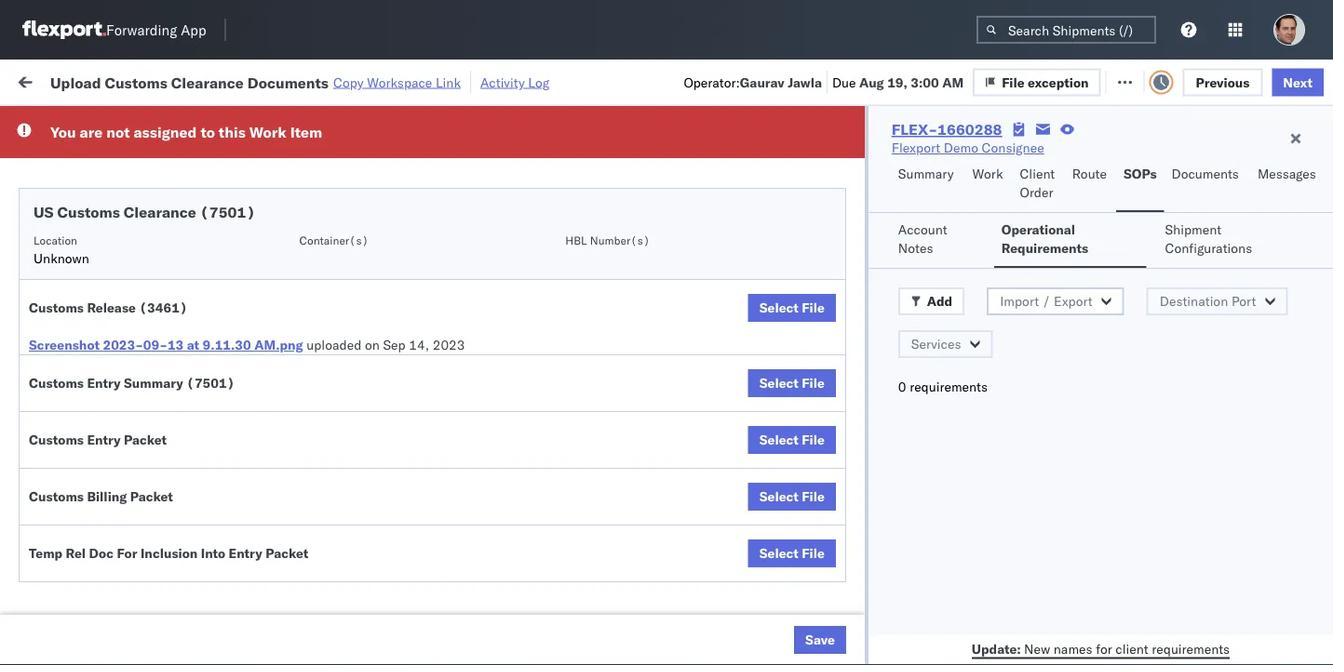 Task type: locate. For each thing, give the bounding box(es) containing it.
upload down the location
[[43, 258, 85, 274]]

operational requirements
[[1002, 222, 1089, 257]]

0 vertical spatial fcl
[[612, 473, 635, 489]]

2 vertical spatial 2:59
[[300, 596, 328, 612]]

flex-2001714 down route
[[1028, 186, 1125, 202]]

schedule delivery appointment button up customs entry summary (7501)
[[43, 348, 229, 368]]

schedule down rel
[[43, 626, 98, 643]]

1 vertical spatial 2001714
[[1068, 227, 1125, 243]]

otter
[[691, 145, 722, 161], [812, 145, 843, 161]]

air for upload customs clearance documents
[[570, 268, 587, 284]]

pickup for 2nd schedule pickup from los angeles, ca button from the top of the page
[[101, 585, 142, 602]]

work right 'this' on the top of page
[[249, 123, 287, 142]]

3 schedule delivery appointment from the top
[[43, 349, 229, 365]]

flex id button
[[989, 148, 1119, 167]]

western down "flex"
[[972, 186, 1021, 202]]

feb up 3:00 pm est, feb 20, 2023
[[386, 227, 409, 243]]

0 vertical spatial schedule delivery appointment link
[[43, 143, 229, 162]]

4 select file button from the top
[[748, 483, 836, 511]]

0 vertical spatial clearance
[[171, 73, 244, 92]]

0 vertical spatial schedule delivery appointment
[[43, 144, 229, 160]]

2 schedule delivery appointment button from the top
[[43, 225, 229, 245]]

digital up operational
[[1024, 186, 1062, 202]]

gaurav
[[740, 74, 785, 90]]

resize handle column header for flex id
[[1116, 144, 1138, 666]]

los for the confirm pickup from los angeles, ca button related to honeywell - test account
[[168, 421, 189, 438]]

1 vertical spatial integration test account - western digital
[[812, 227, 1062, 243]]

location
[[34, 233, 77, 247]]

confirm
[[43, 380, 90, 397], [43, 421, 90, 438], [43, 472, 90, 488]]

1 vertical spatial clearance
[[124, 203, 196, 222]]

8 schedule from the top
[[43, 626, 98, 643]]

0 vertical spatial 3:30
[[300, 186, 328, 202]]

los left angeles
[[176, 176, 196, 192]]

1 western from the top
[[972, 186, 1021, 202]]

1 fcl from the top
[[612, 473, 635, 489]]

0 horizontal spatial :
[[133, 115, 137, 129]]

flexport inside "link"
[[892, 140, 941, 156]]

schedule delivery appointment
[[43, 144, 229, 160], [43, 226, 229, 242], [43, 349, 229, 365]]

los
[[176, 176, 196, 192], [176, 298, 196, 315], [168, 380, 189, 397], [168, 421, 189, 438], [176, 544, 196, 561], [176, 585, 196, 602], [176, 626, 196, 643]]

destination
[[1160, 293, 1229, 310]]

customs inside upload customs clearance documents
[[89, 258, 141, 274]]

customs up confirm delivery
[[29, 432, 84, 448]]

confirm pickup from los angeles, ca button down 09-
[[43, 380, 265, 419]]

4 select file from the top
[[760, 489, 825, 505]]

for
[[117, 546, 137, 562]]

are
[[80, 123, 103, 142]]

: right not
[[133, 115, 137, 129]]

0 vertical spatial confirm pickup from los angeles, ca
[[43, 380, 244, 415]]

1 vertical spatial (7501)
[[186, 375, 235, 392]]

select file for temp rel doc for inclusion into entry packet
[[760, 546, 825, 562]]

filtered
[[19, 114, 64, 130]]

0 vertical spatial ocean lcl
[[570, 145, 634, 161]]

confirm pickup from los angeles, ca for honeywell
[[43, 421, 244, 456]]

summary down 09-
[[124, 375, 183, 392]]

0 vertical spatial confirm pickup from los angeles, ca link
[[43, 380, 265, 417]]

container
[[1147, 145, 1197, 159]]

work up status : ready for work, blocked, in progress
[[202, 72, 235, 88]]

2 confirm pickup from los angeles, ca button from the top
[[43, 421, 265, 460]]

3:00 down container(s)
[[300, 268, 328, 284]]

2 air from the top
[[570, 227, 587, 243]]

1 vertical spatial western
[[972, 227, 1021, 243]]

pickup down 2023-
[[94, 380, 134, 397]]

25, up 28,
[[420, 514, 441, 530]]

2 select file from the top
[[760, 375, 825, 392]]

2 ca from the top
[[43, 399, 61, 415]]

1 resize handle column header from the left
[[266, 144, 289, 666]]

2023-
[[103, 337, 143, 353]]

est, for confirm delivery link
[[356, 473, 384, 489]]

2 digital from the top
[[1024, 227, 1062, 243]]

0 vertical spatial 17,
[[413, 145, 434, 161]]

1 horizontal spatial on
[[463, 72, 478, 88]]

1 vertical spatial packet
[[130, 489, 173, 505]]

4 resize handle column header from the left
[[659, 144, 682, 666]]

1 flex-2001714 from the top
[[1028, 186, 1125, 202]]

schedule up screenshot
[[43, 298, 98, 315]]

2 schedule delivery appointment from the top
[[43, 226, 229, 242]]

filtered by:
[[19, 114, 85, 130]]

2 vertical spatial work
[[973, 166, 1004, 182]]

3 schedule pickup from los angeles, ca button from the top
[[43, 625, 265, 665]]

otter for otter products - test account
[[691, 145, 722, 161]]

3 air from the top
[[570, 268, 587, 284]]

feb for schedule delivery appointment link for 2:59
[[387, 145, 410, 161]]

1 vertical spatial 3:30
[[300, 227, 328, 243]]

import up ready
[[157, 72, 199, 88]]

into
[[201, 546, 225, 562]]

documents
[[248, 73, 329, 92], [1172, 166, 1240, 182], [43, 276, 110, 292]]

activity log
[[481, 74, 550, 90]]

0 vertical spatial lcl
[[612, 145, 634, 161]]

upload proof of delivery button
[[43, 512, 187, 532]]

2 vertical spatial confirm
[[43, 472, 90, 488]]

778 at risk
[[350, 72, 414, 88]]

2 ocean fcl from the top
[[570, 596, 635, 612]]

2 vertical spatial schedule delivery appointment button
[[43, 348, 229, 368]]

customs up release
[[89, 258, 141, 274]]

documents for upload customs clearance documents
[[43, 276, 110, 292]]

4 ocean from the top
[[570, 596, 608, 612]]

appointment for 2:59 am est, feb 17, 2023
[[153, 144, 229, 160]]

work down flexport demo consignee "link"
[[973, 166, 1004, 182]]

2001714 up 2150210
[[1068, 227, 1125, 243]]

route button
[[1065, 157, 1117, 212]]

1 schedule pickup from los angeles, ca link from the top
[[43, 298, 265, 335]]

pm for schedule pickup from los angeles international airport
[[331, 186, 352, 202]]

select for customs billing packet
[[760, 489, 799, 505]]

account notes
[[899, 222, 948, 257]]

client up order
[[1020, 166, 1055, 182]]

resize handle column header for mode
[[659, 144, 682, 666]]

25, for 12:00 pm est, feb 25, 2023
[[420, 514, 441, 530]]

previous button
[[1183, 68, 1263, 96]]

est, right deadline
[[356, 145, 384, 161]]

0 vertical spatial at
[[378, 72, 389, 88]]

documents inside upload customs clearance documents
[[43, 276, 110, 292]]

resize handle column header for client name
[[780, 144, 803, 666]]

2 : from the left
[[428, 115, 432, 129]]

for for ready
[[177, 115, 193, 129]]

1 vertical spatial on
[[365, 337, 380, 353]]

upload up the by:
[[50, 73, 101, 92]]

1 ocean fcl from the top
[[570, 473, 635, 489]]

0 vertical spatial upload
[[50, 73, 101, 92]]

1 2001714 from the top
[[1068, 186, 1125, 202]]

3 2:59 from the top
[[300, 596, 328, 612]]

los for bookings test consignee's the confirm pickup from los angeles, ca button
[[168, 380, 189, 397]]

account
[[821, 145, 870, 161], [908, 186, 957, 202], [899, 222, 948, 238], [908, 227, 957, 243], [787, 268, 836, 284], [908, 268, 957, 284], [795, 309, 845, 325], [916, 309, 966, 325], [795, 350, 845, 366], [916, 350, 966, 366], [795, 432, 845, 448], [916, 432, 966, 448], [787, 514, 836, 530], [908, 514, 957, 530]]

0 vertical spatial summary
[[899, 166, 954, 182]]

2:59 down item
[[300, 145, 328, 161]]

est, down the deadline button
[[355, 186, 383, 202]]

select for customs entry packet
[[760, 432, 799, 448]]

ocean lcl
[[570, 145, 634, 161], [570, 350, 634, 366]]

3 select from the top
[[760, 432, 799, 448]]

consignee inside "link"
[[982, 140, 1045, 156]]

1 vertical spatial requirements
[[1152, 641, 1230, 658]]

1 horizontal spatial :
[[428, 115, 432, 129]]

pickup inside 'schedule pickup from los angeles international airport'
[[101, 176, 142, 192]]

pickup down upload customs clearance documents
[[101, 298, 142, 315]]

los for flex-1911466 schedule pickup from los angeles, ca button
[[176, 626, 196, 643]]

deadline
[[300, 152, 348, 166]]

0 vertical spatial packet
[[124, 432, 167, 448]]

2 confirm pickup from los angeles, ca from the top
[[43, 421, 244, 456]]

for left client
[[1096, 641, 1113, 658]]

integration
[[812, 186, 876, 202], [812, 227, 876, 243], [691, 268, 755, 284], [812, 268, 876, 284], [691, 514, 755, 530], [812, 514, 876, 530]]

confirm pickup from los angeles, ca link down customs entry summary (7501)
[[43, 421, 265, 458]]

1 vertical spatial flex-2001714
[[1028, 227, 1125, 243]]

2 horizontal spatial work
[[973, 166, 1004, 182]]

clearance for us customs clearance (7501)
[[124, 203, 196, 222]]

13
[[168, 337, 184, 353]]

feb for upload customs clearance documents link
[[386, 268, 409, 284]]

2 vertical spatial 17,
[[412, 227, 433, 243]]

entry down 2023-
[[87, 375, 121, 392]]

select file button for customs billing packet
[[748, 483, 836, 511]]

0 horizontal spatial client
[[691, 152, 721, 166]]

workitem button
[[11, 148, 270, 167]]

0 vertical spatial of
[[124, 513, 135, 529]]

los for schedule pickup from los angeles, ca button associated with flex-1977428
[[176, 298, 196, 315]]

confirm pickup from los angeles, ca down customs entry summary (7501)
[[43, 421, 244, 456]]

shipment
[[1166, 222, 1222, 238]]

packet for customs billing packet
[[130, 489, 173, 505]]

of left clearance
[[117, 611, 131, 630]]

0 horizontal spatial on
[[365, 337, 380, 353]]

file exception
[[1016, 72, 1103, 88], [1002, 74, 1089, 90]]

0 vertical spatial integration test account - western digital
[[812, 186, 1062, 202]]

5 resize handle column header from the left
[[780, 144, 803, 666]]

0 vertical spatial ocean fcl
[[570, 473, 635, 489]]

3 schedule pickup from los angeles, ca from the top
[[43, 585, 251, 620]]

confirmation
[[19, 611, 113, 630]]

1 digital from the top
[[1024, 186, 1062, 202]]

6 resize handle column header from the left
[[967, 144, 989, 666]]

14,
[[409, 337, 429, 353]]

confirm pickup from los angeles, ca link for bookings
[[43, 380, 265, 417]]

fcl for bookings test consignee
[[612, 473, 635, 489]]

1 schedule pickup from los angeles, ca button from the top
[[43, 298, 265, 337]]

2 horizontal spatial documents
[[1172, 166, 1240, 182]]

1 vertical spatial digital
[[1024, 227, 1062, 243]]

snoozed
[[385, 115, 428, 129]]

1 select from the top
[[760, 300, 799, 316]]

upload inside upload customs clearance documents
[[43, 258, 85, 274]]

of inside upload proof of delivery link
[[124, 513, 135, 529]]

2 vertical spatial 3:00
[[300, 473, 328, 489]]

1 schedule delivery appointment link from the top
[[43, 143, 229, 162]]

2 ocean from the top
[[570, 350, 608, 366]]

0 vertical spatial import
[[157, 72, 199, 88]]

25, for 3:00 am est, feb 25, 2023
[[413, 473, 434, 489]]

1 vertical spatial 3:30 pm est, feb 17, 2023
[[300, 227, 468, 243]]

clearance inside upload customs clearance documents
[[144, 258, 204, 274]]

Search Work text field
[[708, 67, 911, 95]]

resize handle column header
[[266, 144, 289, 666], [473, 144, 495, 666], [538, 144, 561, 666], [659, 144, 682, 666], [780, 144, 803, 666], [967, 144, 989, 666], [1116, 144, 1138, 666], [1237, 144, 1259, 666], [1300, 144, 1323, 666]]

pickup down customs entry summary (7501)
[[94, 421, 134, 438]]

sep
[[383, 337, 406, 353]]

confirm pickup from los angeles, ca link
[[43, 380, 265, 417], [43, 421, 265, 458]]

schedule inside 'schedule pickup from los angeles international airport'
[[43, 176, 98, 192]]

0 vertical spatial schedule pickup from los angeles, ca button
[[43, 298, 265, 337]]

1 vertical spatial for
[[1096, 641, 1113, 658]]

0 horizontal spatial requirements
[[910, 379, 988, 395]]

lcl for otter products - test account
[[612, 145, 634, 161]]

5 select from the top
[[760, 546, 799, 562]]

pickup for schedule pickup from los angeles international airport button
[[101, 176, 142, 192]]

requirements down services button
[[910, 379, 988, 395]]

id
[[1022, 152, 1034, 166]]

work button
[[965, 157, 1013, 212]]

1 vertical spatial confirm pickup from los angeles, ca link
[[43, 421, 265, 458]]

schedule delivery appointment link down us customs clearance (7501)
[[43, 225, 229, 244]]

3 ocean from the top
[[570, 473, 608, 489]]

3 ca from the top
[[43, 440, 61, 456]]

summary inside 'summary' button
[[899, 166, 954, 182]]

1 vertical spatial 17,
[[412, 186, 433, 202]]

2 ocean lcl from the top
[[570, 350, 634, 366]]

save button
[[795, 627, 846, 655]]

0 vertical spatial confirm pickup from los angeles, ca button
[[43, 380, 265, 419]]

digital down order
[[1024, 227, 1062, 243]]

appointment
[[153, 144, 229, 160], [153, 226, 229, 242], [153, 349, 229, 365]]

delivery for 2:59 am est, feb 17, 2023
[[101, 144, 149, 160]]

1 schedule pickup from los angeles, ca from the top
[[43, 298, 251, 333]]

los left the into
[[176, 544, 196, 561]]

entry for packet
[[87, 432, 121, 448]]

4 schedule pickup from los angeles, ca from the top
[[43, 626, 251, 661]]

3 schedule delivery appointment link from the top
[[43, 348, 229, 366]]

0 vertical spatial digital
[[1024, 186, 1062, 202]]

flex-2001714 button
[[998, 181, 1129, 207], [998, 181, 1129, 207], [998, 222, 1129, 248], [998, 222, 1129, 248]]

est, up 2:59 am est, mar 3, 2023
[[356, 555, 384, 571]]

2 fcl from the top
[[612, 596, 635, 612]]

(7501) down the 9.11.30
[[186, 375, 235, 392]]

1 ocean from the top
[[570, 145, 608, 161]]

copy
[[333, 74, 364, 90]]

3 select file from the top
[[760, 432, 825, 448]]

integration test account - western digital
[[812, 186, 1062, 202], [812, 227, 1062, 243]]

: left no
[[428, 115, 432, 129]]

requirements
[[910, 379, 988, 395], [1152, 641, 1230, 658]]

delivery up customs entry summary (7501)
[[101, 349, 149, 365]]

est, left 14,
[[363, 350, 391, 366]]

los down customs entry summary (7501)
[[168, 421, 189, 438]]

confirm pickup from los angeles, ca button down customs entry summary (7501)
[[43, 421, 265, 460]]

ca
[[43, 317, 61, 333], [43, 399, 61, 415], [43, 440, 61, 456], [43, 563, 61, 579], [43, 604, 61, 620], [43, 645, 61, 661]]

flex-1977428
[[1028, 309, 1125, 325]]

schedule delivery appointment link down not
[[43, 143, 229, 162]]

0 vertical spatial appointment
[[153, 144, 229, 160]]

select file button for customs release (3461)
[[748, 294, 836, 322]]

: for status
[[133, 115, 137, 129]]

1 horizontal spatial summary
[[899, 166, 954, 182]]

0 vertical spatial 2001714
[[1068, 186, 1125, 202]]

1 otter from the left
[[691, 145, 722, 161]]

0 vertical spatial 25,
[[413, 473, 434, 489]]

0 horizontal spatial documents
[[43, 276, 110, 292]]

2 vertical spatial clearance
[[144, 258, 204, 274]]

3 select file button from the top
[[748, 427, 836, 454]]

screenshot 2023-09-13 at 9.11.30 am.png link
[[29, 336, 303, 355]]

: for snoozed
[[428, 115, 432, 129]]

select for temp rel doc for inclusion into entry packet
[[760, 546, 799, 562]]

this
[[219, 123, 246, 142]]

select file for customs billing packet
[[760, 489, 825, 505]]

from up airport
[[145, 176, 172, 192]]

notes
[[899, 240, 934, 257]]

(10)
[[302, 72, 334, 88]]

2 vertical spatial schedule pickup from los angeles, ca button
[[43, 625, 265, 665]]

1 vertical spatial confirm
[[43, 421, 90, 438]]

5 select file from the top
[[760, 546, 825, 562]]

2 schedule pickup from los angeles, ca from the top
[[43, 544, 251, 579]]

1 vertical spatial lcl
[[612, 350, 634, 366]]

operational
[[1002, 222, 1076, 238]]

2:59 am est, mar 3, 2023
[[300, 596, 463, 612]]

confirm pickup from los angeles, ca for bookings
[[43, 380, 244, 415]]

from down 09-
[[137, 380, 165, 397]]

10:30
[[300, 350, 336, 366]]

air
[[570, 186, 587, 202], [570, 227, 587, 243], [570, 268, 587, 284], [570, 514, 587, 530]]

sops
[[1124, 166, 1157, 182]]

summary down "llc"
[[899, 166, 954, 182]]

pm right '10:30' on the bottom
[[339, 350, 360, 366]]

feb down snoozed
[[387, 145, 410, 161]]

at right 13
[[187, 337, 199, 353]]

feb for schedule pickup from los angeles international airport link
[[386, 186, 409, 202]]

confirm pickup from los angeles, ca button for honeywell - test account
[[43, 421, 265, 460]]

customs entry summary (7501)
[[29, 375, 235, 392]]

1 vertical spatial schedule delivery appointment link
[[43, 225, 229, 244]]

due
[[833, 74, 856, 90]]

1 air from the top
[[570, 186, 587, 202]]

2 appointment from the top
[[153, 226, 229, 242]]

schedule delivery appointment button down us customs clearance (7501)
[[43, 225, 229, 245]]

release
[[87, 300, 136, 316]]

1 vertical spatial entry
[[87, 432, 121, 448]]

8 resize handle column header from the left
[[1237, 144, 1259, 666]]

clearance for upload customs clearance documents copy workspace link
[[171, 73, 244, 92]]

pickup for the confirm pickup from los angeles, ca button related to honeywell - test account
[[94, 421, 134, 438]]

4 select from the top
[[760, 489, 799, 505]]

0 horizontal spatial import
[[157, 72, 199, 88]]

(7501)
[[200, 203, 256, 222], [186, 375, 235, 392]]

0 vertical spatial schedule delivery appointment button
[[43, 143, 229, 163]]

(7501) down angeles
[[200, 203, 256, 222]]

pickup up airport
[[101, 176, 142, 192]]

1 ocean lcl from the top
[[570, 145, 634, 161]]

0 vertical spatial confirm
[[43, 380, 90, 397]]

for left to
[[177, 115, 193, 129]]

3:00 for bookings test consignee
[[300, 473, 328, 489]]

1 horizontal spatial at
[[378, 72, 389, 88]]

am left mar
[[331, 596, 353, 612]]

1 vertical spatial fcl
[[612, 596, 635, 612]]

1 select file from the top
[[760, 300, 825, 316]]

0 vertical spatial requirements
[[910, 379, 988, 395]]

snoozed : no
[[385, 115, 452, 129]]

feb left '20,'
[[386, 268, 409, 284]]

0 vertical spatial for
[[177, 115, 193, 129]]

pickup up confirmation of clearance
[[101, 585, 142, 602]]

1 : from the left
[[133, 115, 137, 129]]

appointment down (3461)
[[153, 349, 229, 365]]

from inside 'schedule pickup from los angeles international airport'
[[145, 176, 172, 192]]

0 vertical spatial work
[[202, 72, 235, 88]]

1 horizontal spatial work
[[249, 123, 287, 142]]

0 vertical spatial 2:59
[[300, 145, 328, 161]]

on left sep
[[365, 337, 380, 353]]

1 confirm pickup from los angeles, ca from the top
[[43, 380, 244, 415]]

1 vertical spatial 25,
[[420, 514, 441, 530]]

delivery up billing
[[94, 472, 142, 488]]

3 schedule delivery appointment button from the top
[[43, 348, 229, 368]]

am
[[943, 74, 964, 90], [331, 145, 353, 161], [331, 473, 353, 489], [331, 555, 353, 571], [331, 596, 353, 612]]

resize handle column header for container numbers
[[1237, 144, 1259, 666]]

7 resize handle column header from the left
[[1116, 144, 1138, 666]]

documents for upload customs clearance documents copy workspace link
[[248, 73, 329, 92]]

0 horizontal spatial otter
[[691, 145, 722, 161]]

0 vertical spatial flex-2001714
[[1028, 186, 1125, 202]]

2 select file button from the top
[[748, 370, 836, 398]]

pm
[[331, 186, 352, 202], [331, 227, 352, 243], [331, 268, 352, 284], [339, 350, 360, 366], [339, 514, 360, 530]]

message (10)
[[250, 72, 334, 88]]

2001714 down route
[[1068, 186, 1125, 202]]

1 3:30 pm est, feb 17, 2023 from the top
[[300, 186, 468, 202]]

delivery down us customs clearance (7501)
[[101, 226, 149, 242]]

otter left products,
[[812, 145, 843, 161]]

select file for customs entry summary (7501)
[[760, 375, 825, 392]]

pm down deadline
[[331, 186, 352, 202]]

0 horizontal spatial summary
[[124, 375, 183, 392]]

forwarding app link
[[22, 20, 206, 39]]

operator: gaurav jawla
[[684, 74, 822, 90]]

1 vertical spatial schedule delivery appointment
[[43, 226, 229, 242]]

2 schedule from the top
[[43, 176, 98, 192]]

products
[[725, 145, 778, 161]]

1 vertical spatial 3:00
[[300, 268, 328, 284]]

est, for schedule pickup from los angeles international airport link
[[355, 186, 383, 202]]

2 vertical spatial schedule delivery appointment link
[[43, 348, 229, 366]]

resize handle column header for workitem
[[266, 144, 289, 666]]

0 vertical spatial (7501)
[[200, 203, 256, 222]]

feb down the deadline button
[[386, 186, 409, 202]]

2 schedule pickup from los angeles, ca link from the top
[[43, 543, 265, 581]]

upload customs clearance documents copy workspace link
[[50, 73, 461, 92]]

5 select file button from the top
[[748, 540, 836, 568]]

packet up upload proof of delivery
[[130, 489, 173, 505]]

1 vertical spatial schedule delivery appointment button
[[43, 225, 229, 245]]

2 2:59 from the top
[[300, 555, 328, 571]]

upload for customs
[[43, 258, 85, 274]]

1 vertical spatial import
[[1000, 293, 1040, 310]]

pickup for bookings test consignee's the confirm pickup from los angeles, ca button
[[94, 380, 134, 397]]

schedule pickup from los angeles, ca button
[[43, 298, 265, 337], [43, 584, 265, 624], [43, 625, 265, 665]]

fcl for flexport demo consignee
[[612, 596, 635, 612]]

bookings test consignee
[[691, 391, 840, 407], [812, 391, 961, 407], [691, 473, 840, 489], [812, 473, 961, 489], [812, 555, 961, 571], [812, 596, 961, 612], [812, 637, 961, 653]]

1 horizontal spatial import
[[1000, 293, 1040, 310]]

3:30 pm est, feb 17, 2023 down the deadline button
[[300, 186, 468, 202]]

packet down customs entry summary (7501)
[[124, 432, 167, 448]]

1 vertical spatial ocean fcl
[[570, 596, 635, 612]]

2 lcl from the top
[[612, 350, 634, 366]]

1 lcl from the top
[[612, 145, 634, 161]]

am up the flex-1660288
[[943, 74, 964, 90]]

schedule delivery appointment link up customs entry summary (7501)
[[43, 348, 229, 366]]

4 air from the top
[[570, 514, 587, 530]]

2 confirm pickup from los angeles, ca link from the top
[[43, 421, 265, 458]]

western
[[972, 186, 1021, 202], [972, 227, 1021, 243]]

account inside button
[[899, 222, 948, 238]]

pm right 12:00
[[339, 514, 360, 530]]

3 schedule pickup from los angeles, ca link from the top
[[43, 584, 265, 622]]

2 resize handle column header from the left
[[473, 144, 495, 666]]

2 integration test account - western digital from the top
[[812, 227, 1062, 243]]

customs up the location
[[57, 203, 120, 222]]

3 appointment from the top
[[153, 349, 229, 365]]

est, up 2:59 am est, feb 28, 2023
[[363, 514, 391, 530]]

confirm delivery
[[43, 472, 142, 488]]

0 vertical spatial western
[[972, 186, 1021, 202]]

3:00 am est, feb 25, 2023
[[300, 473, 469, 489]]

destination port
[[1160, 293, 1257, 310]]

for for names
[[1096, 641, 1113, 658]]

consignee inside button
[[812, 152, 866, 166]]

2 select from the top
[[760, 375, 799, 392]]

entry up confirm delivery
[[87, 432, 121, 448]]

batch action
[[1230, 72, 1311, 88]]

entry right the into
[[229, 546, 262, 562]]

est,
[[356, 145, 384, 161], [355, 186, 383, 202], [355, 227, 383, 243], [355, 268, 383, 284], [363, 350, 391, 366], [356, 473, 384, 489], [363, 514, 391, 530], [356, 555, 384, 571], [356, 596, 384, 612]]

customs up status
[[105, 73, 168, 92]]

confirm pickup from los angeles, ca link for honeywell
[[43, 421, 265, 458]]

2 schedule pickup from los angeles, ca button from the top
[[43, 584, 265, 624]]

schedule left 2023-
[[43, 349, 98, 365]]

mode
[[570, 152, 599, 166]]

1 2:59 from the top
[[300, 145, 328, 161]]

0 vertical spatial documents
[[248, 73, 329, 92]]

flexport. image
[[22, 20, 106, 39]]

17, up '20,'
[[412, 227, 433, 243]]

1 vertical spatial ocean lcl
[[570, 350, 634, 366]]

schedule up international
[[43, 176, 98, 192]]

los inside 'schedule pickup from los angeles international airport'
[[176, 176, 196, 192]]

2 vertical spatial schedule delivery appointment
[[43, 349, 229, 365]]

los for 2nd schedule pickup from los angeles, ca button from the top of the page
[[176, 585, 196, 602]]

1 appointment from the top
[[153, 144, 229, 160]]

est, for upload proof of delivery link
[[363, 514, 391, 530]]

client inside client name button
[[691, 152, 721, 166]]

est, up 3:00 pm est, feb 20, 2023
[[355, 227, 383, 243]]

1 horizontal spatial documents
[[248, 73, 329, 92]]

schedule delivery appointment down not
[[43, 144, 229, 160]]

17, for schedule pickup from los angeles international airport
[[412, 186, 433, 202]]

2 otter from the left
[[812, 145, 843, 161]]

flex-2001714 up flex-2150210 on the top of page
[[1028, 227, 1125, 243]]

3:00 up 12:00
[[300, 473, 328, 489]]

appointment for 10:30 pm est, feb 21, 2023
[[153, 349, 229, 365]]

file for customs billing packet
[[802, 489, 825, 505]]

schedule up confirmation
[[43, 585, 98, 602]]

western down work button
[[972, 227, 1021, 243]]

3 confirm from the top
[[43, 472, 90, 488]]

est, for schedule delivery appointment link associated with 10:30
[[363, 350, 391, 366]]

schedule delivery appointment for 10:30 pm est, feb 21, 2023
[[43, 349, 229, 365]]

1 vertical spatial confirm pickup from los angeles, ca
[[43, 421, 244, 456]]

confirm pickup from los angeles, ca link down 09-
[[43, 380, 265, 417]]

file exception button
[[987, 67, 1115, 95], [987, 67, 1115, 95], [973, 68, 1101, 96], [973, 68, 1101, 96]]

schedule delivery appointment for 2:59 am est, feb 17, 2023
[[43, 144, 229, 160]]

1 schedule delivery appointment button from the top
[[43, 143, 229, 163]]

est, down container(s)
[[355, 268, 383, 284]]

consignee button
[[803, 148, 970, 167]]

of right proof
[[124, 513, 135, 529]]

17, down the deadline button
[[412, 186, 433, 202]]

pickup for schedule pickup from los angeles, ca button associated with flex-1977428
[[101, 298, 142, 315]]

2 vertical spatial appointment
[[153, 349, 229, 365]]

1 vertical spatial confirm pickup from los angeles, ca button
[[43, 421, 265, 460]]

schedule delivery appointment down us customs clearance (7501)
[[43, 226, 229, 242]]

1 vertical spatial appointment
[[153, 226, 229, 242]]

client inside the client order button
[[1020, 166, 1055, 182]]

0 vertical spatial 3:00
[[911, 74, 939, 90]]

customs billing packet
[[29, 489, 173, 505]]

2:59 for 2:59 am est, feb 28, 2023
[[300, 555, 328, 571]]

not
[[106, 123, 130, 142]]



Task type: describe. For each thing, give the bounding box(es) containing it.
uploaded
[[307, 337, 362, 353]]

new
[[1025, 641, 1051, 658]]

update: new names for client requirements
[[972, 641, 1230, 658]]

6 schedule from the top
[[43, 544, 98, 561]]

flxt00001
[[1268, 309, 1334, 325]]

doc
[[89, 546, 114, 562]]

schedule delivery appointment button for 2:59 am est, feb 17, 2023
[[43, 143, 229, 163]]

2:59 for 2:59 am est, feb 17, 2023
[[300, 145, 328, 161]]

778
[[350, 72, 374, 88]]

flex id
[[998, 152, 1034, 166]]

4 ca from the top
[[43, 563, 61, 579]]

mbltest12
[[1268, 145, 1334, 161]]

1660288
[[938, 120, 1003, 139]]

file for customs entry summary (7501)
[[802, 375, 825, 392]]

packet for customs entry packet
[[124, 432, 167, 448]]

work inside button
[[973, 166, 1004, 182]]

my work
[[19, 68, 101, 93]]

message
[[250, 72, 302, 88]]

0 vertical spatial on
[[463, 72, 478, 88]]

am.png
[[254, 337, 303, 353]]

2 confirm from the top
[[43, 421, 90, 438]]

shipment configurations button
[[1158, 213, 1304, 268]]

pm up 3:00 pm est, feb 20, 2023
[[331, 227, 352, 243]]

3,
[[415, 596, 427, 612]]

next button
[[1273, 68, 1324, 96]]

from down customs entry summary (7501)
[[137, 421, 165, 438]]

am for 2:59 am est, feb 28, 2023
[[331, 555, 353, 571]]

select for customs entry summary (7501)
[[760, 375, 799, 392]]

2 flex-2001714 from the top
[[1028, 227, 1125, 243]]

(7501) for customs entry summary (7501)
[[186, 375, 235, 392]]

flex
[[998, 152, 1019, 166]]

status
[[101, 115, 133, 129]]

5 schedule from the top
[[43, 349, 98, 365]]

3:00 for integration test account - on ag
[[300, 268, 328, 284]]

previous
[[1196, 74, 1250, 90]]

schedule pickup from los angeles, ca for schedule pickup from los angeles, ca button associated with flex-1977428
[[43, 298, 251, 333]]

6 ca from the top
[[43, 645, 61, 661]]

llc
[[907, 145, 929, 161]]

upload customs clearance documents button
[[43, 257, 265, 296]]

temp rel doc for inclusion into entry packet
[[29, 546, 309, 562]]

route
[[1073, 166, 1107, 182]]

names
[[1054, 641, 1093, 658]]

0 requirements
[[899, 379, 988, 395]]

batch
[[1230, 72, 1267, 88]]

upload customs clearance documents
[[43, 258, 204, 292]]

10:30 pm est, feb 21, 2023
[[300, 350, 476, 366]]

am for 2:59 am est, mar 3, 2023
[[331, 596, 353, 612]]

schedule delivery appointment button for 10:30 pm est, feb 21, 2023
[[43, 348, 229, 368]]

ocean for otter products - test account
[[570, 145, 608, 161]]

lcl for honeywell - test account
[[612, 350, 634, 366]]

activity
[[481, 74, 525, 90]]

schedule delivery appointment link for 10:30
[[43, 348, 229, 366]]

name
[[724, 152, 754, 166]]

3 schedule from the top
[[43, 226, 98, 242]]

4 schedule from the top
[[43, 298, 98, 315]]

flex-1911466
[[1028, 637, 1125, 653]]

feb for upload proof of delivery link
[[394, 514, 417, 530]]

1 horizontal spatial requirements
[[1152, 641, 1230, 658]]

air for schedule pickup from los angeles international airport
[[570, 186, 587, 202]]

client name button
[[682, 148, 784, 167]]

import for import work
[[157, 72, 199, 88]]

customs up screenshot
[[29, 300, 84, 316]]

1 3:30 from the top
[[300, 186, 328, 202]]

187 on track
[[436, 72, 512, 88]]

client for client name
[[691, 152, 721, 166]]

2 vertical spatial entry
[[229, 546, 262, 562]]

delivery for 10:30 pm est, feb 21, 2023
[[101, 349, 149, 365]]

clearance for upload customs clearance documents
[[144, 258, 204, 274]]

schedule pickup from los angeles, ca button for flex-1911466
[[43, 625, 265, 665]]

us
[[34, 203, 54, 222]]

2 western from the top
[[972, 227, 1021, 243]]

1 vertical spatial summary
[[124, 375, 183, 392]]

from up clearance
[[145, 585, 172, 602]]

7 schedule from the top
[[43, 585, 98, 602]]

0
[[899, 379, 907, 395]]

you are not assigned to this work item
[[50, 123, 323, 142]]

otter products - test account
[[691, 145, 870, 161]]

Search Shipments (/) text field
[[977, 16, 1157, 44]]

proof
[[89, 513, 120, 529]]

add
[[927, 293, 953, 310]]

jawla
[[788, 74, 822, 90]]

container numbers
[[1147, 145, 1197, 174]]

los for schedule pickup from los angeles international airport button
[[176, 176, 196, 192]]

4 schedule pickup from los angeles, ca link from the top
[[43, 625, 265, 663]]

mbl/mawb
[[1268, 152, 1333, 166]]

pickup down upload proof of delivery button
[[101, 544, 142, 561]]

international
[[43, 194, 118, 210]]

pm for upload proof of delivery
[[339, 514, 360, 530]]

no
[[437, 115, 452, 129]]

2 schedule delivery appointment link from the top
[[43, 225, 229, 244]]

upload proof of delivery link
[[43, 512, 187, 530]]

2 3:30 pm est, feb 17, 2023 from the top
[[300, 227, 468, 243]]

delivery up temp rel doc for inclusion into entry packet
[[139, 513, 187, 529]]

feb for confirm delivery link
[[387, 473, 410, 489]]

3:00 pm est, feb 20, 2023
[[300, 268, 468, 284]]

hbl number(s)
[[566, 233, 650, 247]]

(3461)
[[139, 300, 188, 316]]

flex-1660288 link
[[892, 120, 1003, 139]]

2 3:30 from the top
[[300, 227, 328, 243]]

confirm pickup from los angeles, ca button for bookings test consignee
[[43, 380, 265, 419]]

1 vertical spatial work
[[249, 123, 287, 142]]

messages
[[1258, 166, 1317, 182]]

bicu1234565,
[[1147, 636, 1239, 652]]

schedule delivery appointment link for 2:59
[[43, 143, 229, 162]]

workitem
[[20, 152, 69, 166]]

0 horizontal spatial at
[[187, 337, 199, 353]]

am for 3:00 am est, feb 25, 2023
[[331, 473, 353, 489]]

upload proof of delivery
[[43, 513, 187, 529]]

est, left mar
[[356, 596, 384, 612]]

requirements
[[1002, 240, 1089, 257]]

delivery for 3:00 am est, feb 25, 2023
[[94, 472, 142, 488]]

workspace
[[367, 74, 432, 90]]

(7501) for us customs clearance (7501)
[[200, 203, 256, 222]]

select file button for customs entry summary (7501)
[[748, 370, 836, 398]]

flex-1988285
[[1028, 145, 1125, 161]]

screenshot
[[29, 337, 100, 353]]

1 schedule from the top
[[43, 144, 98, 160]]

12:00 pm est, feb 25, 2023
[[300, 514, 476, 530]]

9 resize handle column header from the left
[[1300, 144, 1323, 666]]

work inside button
[[202, 72, 235, 88]]

1 integration test account - western digital from the top
[[812, 186, 1062, 202]]

2:59 am est, feb 17, 2023
[[300, 145, 469, 161]]

ocean for bookings test consignee
[[570, 473, 608, 489]]

from right 'for'
[[145, 544, 172, 561]]

client for client order
[[1020, 166, 1055, 182]]

schedule pickup from los angeles, ca button for flex-1977428
[[43, 298, 265, 337]]

187
[[436, 72, 460, 88]]

1 confirm from the top
[[43, 380, 90, 397]]

1977428
[[1068, 309, 1125, 325]]

select file button for temp rel doc for inclusion into entry packet
[[748, 540, 836, 568]]

1 vertical spatial documents
[[1172, 166, 1240, 182]]

17, for schedule delivery appointment
[[413, 145, 434, 161]]

1 ca from the top
[[43, 317, 61, 333]]

in
[[277, 115, 288, 129]]

est, for upload customs clearance documents link
[[355, 268, 383, 284]]

confirm inside confirm delivery link
[[43, 472, 90, 488]]

file for customs entry packet
[[802, 432, 825, 448]]

feb left 28,
[[387, 555, 410, 571]]

select file button for customs entry packet
[[748, 427, 836, 454]]

otter for otter products, llc
[[812, 145, 843, 161]]

operator:
[[684, 74, 740, 90]]

2 vertical spatial packet
[[266, 546, 309, 562]]

1 vertical spatial of
[[117, 611, 131, 630]]

confirm delivery button
[[43, 471, 142, 491]]

container(s)
[[300, 233, 369, 247]]

airport
[[122, 194, 163, 210]]

21,
[[420, 350, 441, 366]]

ready
[[142, 115, 175, 129]]

add button
[[899, 288, 965, 316]]

schedule pickup from los angeles, ca for 2nd schedule pickup from los angeles, ca button from the top of the page
[[43, 585, 251, 620]]

ocean for honeywell - test account
[[570, 350, 608, 366]]

customs entry packet
[[29, 432, 167, 448]]

screenshot 2023-09-13 at 9.11.30 am.png uploaded on sep 14, 2023
[[29, 337, 465, 353]]

customs down screenshot
[[29, 375, 84, 392]]

ocean fcl for bookings
[[570, 473, 635, 489]]

select file for customs release (3461)
[[760, 300, 825, 316]]

air for upload proof of delivery
[[570, 514, 587, 530]]

billing
[[87, 489, 127, 505]]

item
[[290, 123, 323, 142]]

2:59 for 2:59 am est, mar 3, 2023
[[300, 596, 328, 612]]

export
[[1054, 293, 1093, 310]]

pm for upload customs clearance documents
[[331, 268, 352, 284]]

2 2001714 from the top
[[1068, 227, 1125, 243]]

entry for summary
[[87, 375, 121, 392]]

select for customs release (3461)
[[760, 300, 799, 316]]

numbers
[[1147, 160, 1194, 174]]

clearance
[[135, 611, 205, 630]]

ocean for flexport demo consignee
[[570, 596, 608, 612]]

9.11.30
[[203, 337, 251, 353]]

risk
[[393, 72, 414, 88]]

mar
[[387, 596, 412, 612]]

1988285
[[1068, 145, 1125, 161]]

select file for customs entry packet
[[760, 432, 825, 448]]

angeles
[[200, 176, 247, 192]]

file for temp rel doc for inclusion into entry packet
[[802, 546, 825, 562]]

demo inside flexport demo consignee "link"
[[944, 140, 979, 156]]

resize handle column header for deadline
[[473, 144, 495, 666]]

file for customs release (3461)
[[802, 300, 825, 316]]

flex-2150210
[[1028, 268, 1125, 284]]

client name
[[691, 152, 754, 166]]

services
[[912, 336, 962, 353]]

customs down confirm delivery
[[29, 489, 84, 505]]

pm for schedule delivery appointment
[[339, 350, 360, 366]]

documents button
[[1165, 157, 1251, 212]]

from down upload customs clearance documents button
[[145, 298, 172, 315]]

destination port button
[[1147, 288, 1288, 316]]

3 resize handle column header from the left
[[538, 144, 561, 666]]

order
[[1020, 184, 1054, 201]]

pickup for flex-1911466 schedule pickup from los angeles, ca button
[[101, 626, 142, 643]]

ocean lcl for otter
[[570, 145, 634, 161]]

products,
[[846, 145, 903, 161]]

from down temp rel doc for inclusion into entry packet
[[145, 626, 172, 643]]

5 ca from the top
[[43, 604, 61, 620]]

est, for schedule delivery appointment link for 2:59
[[356, 145, 384, 161]]



Task type: vqa. For each thing, say whether or not it's contained in the screenshot.
Upload Customs Clearance Documents link EST,
yes



